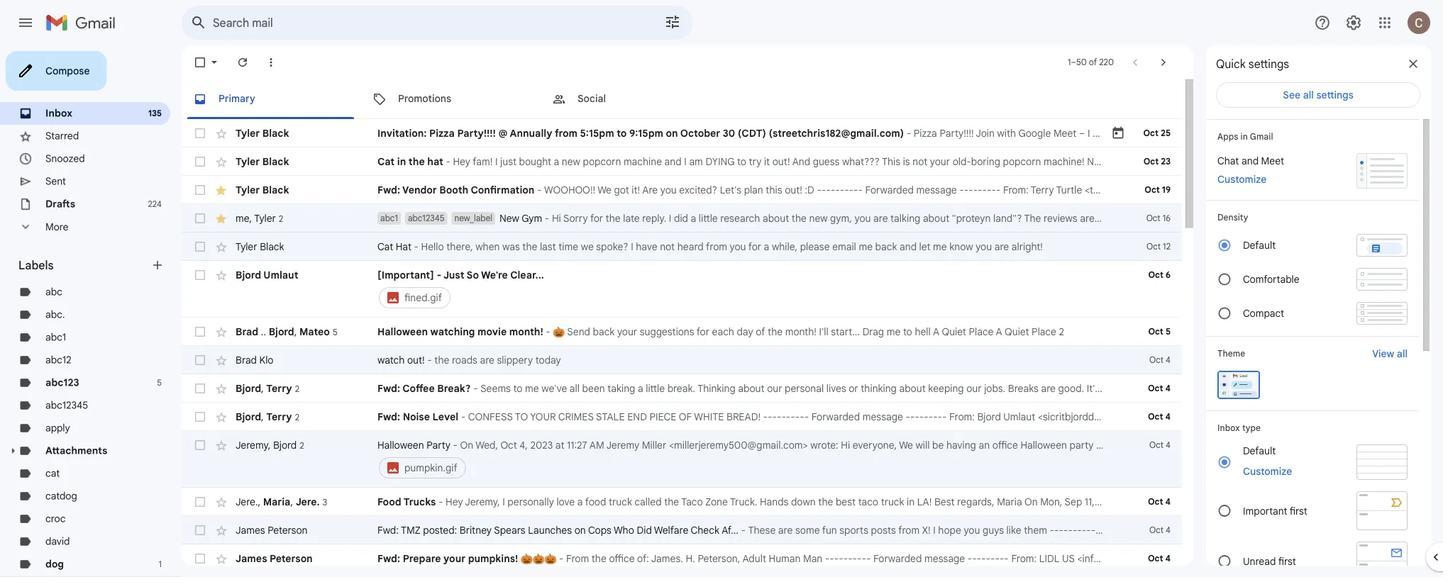 Task type: locate. For each thing, give the bounding box(es) containing it.
all left been
[[570, 383, 580, 395]]

0 vertical spatial 1
[[1068, 57, 1071, 68]]

2 place from the left
[[1032, 326, 1057, 338]]

important
[[1244, 505, 1288, 518]]

stale
[[596, 411, 625, 423]]

tyler for cat hat
[[236, 241, 257, 253]]

back down talking
[[876, 241, 897, 253]]

3 popcorn from the left
[[1348, 155, 1386, 168]]

black for cat hat - hello there, when was the last time we spoke? i have not heard from you for a while, please email me back and let me know you are alright!
[[260, 241, 284, 253]]

inbox for inbox type
[[1218, 423, 1240, 434]]

0 horizontal spatial machine
[[624, 155, 662, 168]]

quiet up breaks
[[1005, 326, 1030, 338]]

1 bjord , terry 2 from the top
[[236, 382, 300, 395]]

1 vertical spatial cat
[[378, 241, 393, 253]]

8 row from the top
[[182, 346, 1182, 375]]

your down posted:
[[444, 553, 466, 565]]

little for thinking
[[646, 383, 665, 395]]

attachments link
[[45, 445, 107, 457]]

quick settings
[[1217, 57, 1290, 71]]

party!!!!
[[457, 127, 496, 139]]

bjord up the jere. , maria , jere. 3 on the left
[[273, 439, 297, 452]]

1 our from the left
[[767, 383, 783, 395]]

regards,
[[958, 496, 995, 509]]

None checkbox
[[193, 55, 207, 70], [193, 155, 207, 169], [193, 183, 207, 197], [193, 353, 207, 368], [193, 524, 207, 538], [193, 552, 207, 566], [193, 55, 207, 70], [193, 155, 207, 169], [193, 183, 207, 197], [193, 353, 207, 368], [193, 524, 207, 538], [193, 552, 207, 566]]

tab list
[[182, 79, 1182, 119]]

more
[[45, 221, 68, 233]]

watch out! - the roads are slippery today
[[378, 354, 561, 367]]

black
[[262, 127, 289, 139], [262, 155, 289, 168], [262, 184, 289, 196], [260, 241, 284, 253]]

in right "ideas"
[[1294, 439, 1302, 452]]

know
[[950, 241, 973, 253]]

, up bjord umlaut
[[250, 212, 252, 224]]

date: left sat,
[[1163, 553, 1187, 565]]

0 horizontal spatial settings
[[1249, 57, 1290, 71]]

james for fwd: tmz posted: britney spears launches on cops who did welfare check af...
[[236, 525, 265, 537]]

10 row from the top
[[182, 403, 1399, 432]]

oct 16
[[1147, 213, 1171, 224]]

am
[[1300, 411, 1315, 423], [590, 439, 605, 452], [1154, 496, 1169, 509], [1304, 553, 1319, 565]]

new left 'gym,'
[[809, 212, 828, 225]]

1 horizontal spatial jeremy
[[606, 439, 640, 452]]

maria
[[263, 496, 291, 508], [997, 496, 1023, 509]]

on inside cell
[[460, 439, 474, 452]]

at right the type
[[1263, 411, 1272, 423]]

inbox type
[[1218, 423, 1261, 434]]

1 vertical spatial first
[[1279, 556, 1297, 568]]

2 popcorn from the left
[[1003, 155, 1042, 168]]

0 vertical spatial abc12345
[[408, 213, 445, 224]]

the right day
[[768, 326, 783, 338]]

all right see
[[1304, 89, 1314, 101]]

1 vertical spatial office
[[609, 553, 635, 565]]

and left let
[[900, 241, 917, 253]]

terry for fwd: coffee break? - seems to me we've all been taking a little break. thinking about our personal lives or thinking about keeping our jobs. breaks are good. it's not a bad idea taking a break every now and then. i
[[266, 382, 292, 395]]

0 horizontal spatial on
[[460, 439, 474, 452]]

abc12 link
[[45, 354, 71, 367]]

you right know
[[976, 241, 992, 253]]

1 vertical spatial mon,
[[1041, 496, 1063, 509]]

james for fwd: prepare your pumpkins!
[[236, 553, 267, 565]]

jere. , maria , jere. 3
[[236, 496, 327, 508]]

oct 4 down please
[[1148, 497, 1171, 508]]

7,
[[1229, 411, 1235, 423]]

oct 4 up idea
[[1150, 355, 1171, 366]]

main content
[[182, 79, 1444, 578]]

1 noise from the left
[[403, 411, 430, 423]]

0 horizontal spatial inbox
[[45, 107, 72, 120]]

oct 4
[[1150, 355, 1171, 366], [1148, 384, 1171, 394], [1148, 412, 1171, 423], [1150, 440, 1171, 451], [1148, 497, 1171, 508], [1150, 526, 1171, 536], [1148, 554, 1171, 565]]

2 row from the top
[[182, 148, 1386, 176]]

new
[[500, 212, 519, 225]]

not right it's
[[1103, 383, 1118, 395]]

taking
[[608, 383, 635, 395], [1170, 383, 1198, 395]]

1 cell from the top
[[378, 268, 1111, 311]]

at left 2:31
[[1317, 184, 1326, 196]]

office right an
[[993, 439, 1018, 452]]

row
[[182, 119, 1182, 148], [182, 148, 1386, 176], [182, 176, 1401, 204], [182, 204, 1362, 233], [182, 233, 1182, 261], [182, 261, 1182, 318], [182, 318, 1182, 346], [182, 346, 1182, 375], [182, 375, 1333, 403], [182, 403, 1399, 432], [182, 432, 1348, 488], [182, 488, 1345, 517], [182, 517, 1182, 545], [182, 545, 1444, 573]]

1 vertical spatial not
[[660, 241, 675, 253]]

james peterson for fwd: prepare your pumpkins!
[[236, 553, 313, 565]]

we inside cell
[[899, 439, 913, 452]]

breaks
[[1008, 383, 1039, 395]]

truck right food on the left of page
[[609, 496, 632, 509]]

, for row containing me
[[250, 212, 252, 224]]

default down the type
[[1244, 445, 1276, 458]]

0 vertical spatial we
[[598, 184, 612, 196]]

1 prepare from the left
[[403, 553, 441, 565]]

0 vertical spatial customize button
[[1209, 171, 1276, 188]]

refresh image
[[236, 55, 250, 70]]

black for cat in the hat - hey fam! i just bought a new popcorn machine and i am dying to try it out! and guess what??? this is not your old-boring popcorn machine! nope! this machine comes with multifunction, i can make popcorn
[[262, 155, 289, 168]]

for
[[590, 212, 603, 225], [749, 241, 762, 253], [697, 326, 710, 338]]

1 horizontal spatial prepare
[[1361, 553, 1396, 565]]

i
[[495, 155, 498, 168], [684, 155, 687, 168], [1297, 155, 1300, 168], [669, 212, 672, 225], [631, 241, 634, 253], [1330, 383, 1333, 395], [503, 496, 505, 509]]

in
[[1241, 131, 1248, 142], [397, 155, 406, 168], [1294, 439, 1302, 452], [907, 496, 915, 509]]

email down 'gym,'
[[833, 241, 857, 253]]

bad
[[1128, 383, 1146, 395]]

sun,
[[1237, 184, 1256, 196]]

truck right taco
[[881, 496, 905, 509]]

not right "have"
[[660, 241, 675, 253]]

forwarded down cat in the hat - hey fam! i just bought a new popcorn machine and i am dying to try it out! and guess what??? this is not your old-boring popcorn machine! nope! this machine comes with multifunction, i can make popcorn on the top of the page
[[866, 184, 914, 196]]

from
[[555, 127, 578, 139], [706, 241, 727, 253]]

new
[[562, 155, 581, 168], [809, 212, 828, 225]]

james peterson for fwd: tmz posted: britney spears launches on cops who did welfare check af...
[[236, 525, 308, 537]]

halloween for halloween watching movie month!
[[378, 326, 428, 338]]

0 horizontal spatial a
[[933, 326, 940, 338]]

spoke?
[[596, 241, 629, 253]]

this left "is"
[[882, 155, 901, 168]]

ideas
[[1268, 439, 1292, 452]]

2 vertical spatial on
[[575, 525, 586, 537]]

2 vertical spatial date:
[[1163, 553, 1187, 565]]

0 horizontal spatial popcorn
[[583, 155, 621, 168]]

scary...
[[1127, 212, 1159, 225]]

month!
[[509, 326, 544, 338], [785, 326, 817, 338]]

0 horizontal spatial taking
[[608, 383, 635, 395]]

this right plan
[[766, 184, 783, 196]]

1 vertical spatial hi
[[841, 439, 850, 452]]

from left 5:15pm
[[555, 127, 578, 139]]

1 horizontal spatial this
[[1305, 439, 1321, 452]]

1 this from the left
[[882, 155, 901, 168]]

0 vertical spatial hey
[[453, 155, 471, 168]]

prepare down tmz
[[403, 553, 441, 565]]

a up end
[[638, 383, 643, 395]]

klo
[[259, 354, 274, 367]]

0 vertical spatial cat
[[378, 155, 395, 168]]

message up new gym - hi sorry for the late reply. i did a little research about the new gym, you are talking about "proteyn land"? the reviews are a little scary... it seems the gym was built where a chemical
[[917, 184, 957, 196]]

attachments
[[45, 445, 107, 457]]

peterson for fwd: prepare your pumpkins!
[[270, 553, 313, 565]]

james.
[[651, 553, 683, 565]]

2 noise from the left
[[1373, 411, 1399, 423]]

0 horizontal spatial place
[[969, 326, 994, 338]]

bjord
[[236, 269, 261, 281], [269, 326, 294, 338], [236, 382, 261, 395], [236, 411, 261, 423], [978, 411, 1001, 423], [273, 439, 297, 452]]

2023 right 11, on the bottom right of the page
[[1098, 496, 1120, 509]]

0 horizontal spatial quiet
[[942, 326, 967, 338]]

2 up bjord umlaut
[[279, 213, 283, 224]]

7 row from the top
[[182, 318, 1182, 346]]

abc12345 down abc123
[[45, 400, 88, 412]]

2 vertical spatial from:
[[1012, 553, 1037, 565]]

0 horizontal spatial prepare
[[403, 553, 441, 565]]

1 vertical spatial customize
[[1244, 465, 1293, 478]]

2 vertical spatial for
[[697, 326, 710, 338]]

am
[[689, 155, 703, 168]]

dying
[[706, 155, 735, 168]]

, left mateo
[[294, 326, 297, 338]]

1 vertical spatial all
[[1397, 348, 1408, 360]]

1 fwd: from the top
[[378, 184, 400, 196]]

0 horizontal spatial not
[[660, 241, 675, 253]]

a
[[933, 326, 940, 338], [996, 326, 1003, 338]]

1 a from the left
[[933, 326, 940, 338]]

row containing jere.
[[182, 488, 1345, 517]]

fwd: for fwd: coffee break?
[[378, 383, 400, 395]]

sep left 30,
[[1209, 553, 1227, 565]]

1 horizontal spatial month!
[[785, 326, 817, 338]]

peterson,
[[698, 553, 740, 565]]

1 place from the left
[[969, 326, 994, 338]]

1 vertical spatial terry
[[266, 382, 292, 395]]

cat hat - hello there, when was the last time we spoke? i have not heard from you for a while, please email me back and let me know you are alright!
[[378, 241, 1043, 253]]

inbox type element
[[1218, 423, 1408, 434]]

0 vertical spatial all
[[1304, 89, 1314, 101]]

first right unread
[[1279, 556, 1297, 568]]

1 vertical spatial 1
[[159, 560, 162, 570]]

0 vertical spatial from
[[555, 127, 578, 139]]

settings image
[[1346, 14, 1363, 31]]

fwd: down food
[[378, 553, 400, 565]]

1 horizontal spatial was
[[1241, 212, 1259, 225]]

jeremy right 11:11
[[1170, 496, 1204, 509]]

12 row from the top
[[182, 488, 1345, 517]]

1 vertical spatial umlaut
[[1004, 411, 1036, 423]]

2 brad from the top
[[236, 354, 257, 367]]

1 horizontal spatial settings
[[1317, 89, 1354, 101]]

None checkbox
[[193, 126, 207, 141], [193, 212, 207, 226], [193, 240, 207, 254], [193, 268, 207, 282], [193, 325, 207, 339], [193, 382, 207, 396], [193, 410, 207, 424], [193, 439, 207, 453], [193, 495, 207, 510], [193, 126, 207, 141], [193, 212, 207, 226], [193, 240, 207, 254], [193, 268, 207, 282], [193, 325, 207, 339], [193, 382, 207, 396], [193, 410, 207, 424], [193, 439, 207, 453], [193, 495, 207, 510]]

at left 9:42
[[1271, 553, 1280, 565]]

please
[[800, 241, 830, 253]]

labels
[[18, 258, 54, 273]]

sent link
[[45, 175, 66, 188]]

and right now
[[1285, 383, 1302, 395]]

me right the please
[[859, 241, 873, 253]]

chat
[[1218, 155, 1240, 167]]

snoozed link
[[45, 153, 85, 165]]

this
[[766, 184, 783, 196], [1305, 439, 1321, 452]]

trucks
[[404, 496, 436, 509]]

terry for fwd: noise level - confess to your crimes stale end piece of white bread! ---------- forwarded message --------- from: bjord umlaut <sicritbjordd@gmail.com> date: mon, aug 7, 2023 at 10:58 am subject: re: noise
[[266, 411, 292, 423]]

fam!
[[473, 155, 493, 168]]

subject:
[[1365, 184, 1401, 196], [1318, 411, 1354, 423], [1321, 553, 1358, 565]]

<sicritbjordd@gmail.com>
[[1038, 411, 1155, 423]]

display density element
[[1218, 212, 1408, 223]]

support image
[[1314, 14, 1332, 31]]

oct 4 down idea
[[1148, 412, 1171, 423]]

0 vertical spatial james peterson
[[236, 525, 308, 537]]

prepare left pump
[[1361, 553, 1396, 565]]

2 vertical spatial subject:
[[1321, 553, 1358, 565]]

pizza
[[429, 127, 455, 139]]

2 down brad .. bjord , mateo 5
[[295, 384, 300, 394]]

2 james from the top
[[236, 553, 267, 565]]

2 month! from the left
[[785, 326, 817, 338]]

2 bjord , terry 2 from the top
[[236, 411, 300, 423]]

-
[[907, 127, 911, 139], [446, 155, 451, 168], [537, 184, 542, 196], [817, 184, 822, 196], [822, 184, 826, 196], [826, 184, 831, 196], [831, 184, 836, 196], [836, 184, 840, 196], [840, 184, 845, 196], [845, 184, 849, 196], [849, 184, 854, 196], [854, 184, 859, 196], [858, 184, 863, 196], [960, 184, 964, 196], [964, 184, 969, 196], [969, 184, 974, 196], [974, 184, 978, 196], [978, 184, 983, 196], [983, 184, 987, 196], [987, 184, 992, 196], [992, 184, 996, 196], [996, 184, 1001, 196], [545, 212, 550, 225], [414, 241, 419, 253], [437, 269, 442, 281], [544, 326, 553, 338], [427, 354, 432, 367], [474, 383, 478, 395], [461, 411, 466, 423], [763, 411, 768, 423], [768, 411, 773, 423], [773, 411, 777, 423], [777, 411, 782, 423], [782, 411, 786, 423], [786, 411, 791, 423], [791, 411, 795, 423], [795, 411, 800, 423], [800, 411, 805, 423], [805, 411, 809, 423], [906, 411, 911, 423], [911, 411, 915, 423], [915, 411, 920, 423], [920, 411, 924, 423], [924, 411, 929, 423], [929, 411, 933, 423], [933, 411, 938, 423], [938, 411, 943, 423], [943, 411, 947, 423], [453, 439, 458, 452], [439, 496, 443, 509], [741, 525, 746, 537], [559, 553, 564, 565], [825, 553, 830, 565], [830, 553, 835, 565], [835, 553, 839, 565], [839, 553, 844, 565], [844, 553, 848, 565], [848, 553, 853, 565], [853, 553, 857, 565], [857, 553, 862, 565], [862, 553, 867, 565], [867, 553, 871, 565], [968, 553, 972, 565], [972, 553, 977, 565], [977, 553, 982, 565], [982, 553, 986, 565], [986, 553, 991, 565], [991, 553, 995, 565], [995, 553, 1000, 565], [1000, 553, 1005, 565], [1005, 553, 1009, 565]]

1 vertical spatial inbox
[[1218, 423, 1240, 434]]

0 horizontal spatial office
[[609, 553, 635, 565]]

noise right re:
[[1373, 411, 1399, 423]]

1 horizontal spatial new
[[809, 212, 828, 225]]

abc12345 link
[[45, 400, 88, 412]]

2 horizontal spatial on
[[1097, 439, 1108, 452]]

1 vertical spatial new
[[809, 212, 828, 225]]

labels heading
[[18, 258, 150, 273]]

1 inside the labels navigation
[[159, 560, 162, 570]]

mon, left 'aug'
[[1184, 411, 1206, 423]]

1 for 1 50 of 220
[[1068, 57, 1071, 68]]

1 vertical spatial james peterson
[[236, 553, 313, 565]]

1 brad from the top
[[236, 326, 259, 338]]

our left the personal
[[767, 383, 783, 395]]

bjord down brad klo
[[236, 382, 261, 395]]

11:11
[[1134, 496, 1151, 509]]

h.
[[686, 553, 695, 565]]

brad for brad .. bjord , mateo 5
[[236, 326, 259, 338]]

booth
[[440, 184, 469, 196]]

None search field
[[182, 6, 693, 40]]

2 quiet from the left
[[1005, 326, 1030, 338]]

1 taking from the left
[[608, 383, 635, 395]]

launches
[[528, 525, 572, 537]]

0 vertical spatial of
[[1089, 57, 1097, 68]]

halloween up the pumpkin.gif
[[378, 439, 424, 452]]

mon, left 11, on the bottom right of the page
[[1041, 496, 1063, 509]]

, for 6th row from the bottom
[[261, 382, 264, 395]]

1 horizontal spatial 1
[[1068, 57, 1071, 68]]

a left "break"
[[1200, 383, 1206, 395]]

all inside button
[[1397, 348, 1408, 360]]

1 horizontal spatial for
[[697, 326, 710, 338]]

0 vertical spatial abc1
[[380, 213, 398, 224]]

2023 right "15,"
[[1292, 184, 1315, 196]]

our left jobs.
[[967, 383, 982, 395]]

1 vertical spatial cell
[[378, 439, 1348, 481]]

croc
[[45, 513, 66, 526]]

bjord , terry 2 down 'klo'
[[236, 382, 300, 395]]

🎃 image
[[521, 554, 533, 566]]

bjord , terry 2 for fwd: coffee break? - seems to me we've all been taking a little break. thinking about our personal lives or thinking about keeping our jobs. breaks are good. it's not a bad idea taking a break every now and then. i
[[236, 382, 300, 395]]

0 vertical spatial back
[[876, 241, 897, 253]]

0 vertical spatial hi
[[552, 212, 561, 225]]

2 taking from the left
[[1170, 383, 1198, 395]]

did
[[637, 525, 652, 537]]

message
[[917, 184, 957, 196], [863, 411, 903, 423], [925, 553, 965, 565]]

bjord up an
[[978, 411, 1001, 423]]

jere.
[[236, 496, 258, 508], [296, 496, 320, 508]]

am inside cell
[[590, 439, 605, 452]]

2023
[[1292, 184, 1315, 196], [1238, 411, 1260, 423], [531, 439, 553, 452], [1098, 496, 1120, 509], [1246, 553, 1269, 565]]

fwd: left level
[[378, 411, 400, 423]]

little for talking
[[699, 212, 718, 225]]

machine down oct 25
[[1138, 155, 1176, 168]]

1 month! from the left
[[509, 326, 544, 338]]

all inside row
[[570, 383, 580, 395]]

0 vertical spatial james
[[236, 525, 265, 537]]

tyler black for cat hat - hello there, when was the last time we spoke? i have not heard from you for a while, please email me back and let me know you are alright!
[[236, 241, 284, 253]]

11 row from the top
[[182, 432, 1348, 488]]

invitation: pizza party!!!! @ annually from 5:15pm to 9:15pm on october 30 (cdt) (streetchris182@gmail.com) -
[[378, 127, 914, 139]]

[important] - just so we're clear...
[[378, 269, 544, 281]]

zone
[[706, 496, 728, 509]]

taking right idea
[[1170, 383, 1198, 395]]

in inside cell
[[1294, 439, 1302, 452]]

jeremy down stale
[[606, 439, 640, 452]]

cat for cat in the hat - hey fam! i just bought a new popcorn machine and i am dying to try it out! and guess what??? this is not your old-boring popcorn machine! nope! this machine comes with multifunction, i can make popcorn
[[378, 155, 395, 168]]

from right heard
[[706, 241, 727, 253]]

🎃 image
[[553, 327, 565, 339], [533, 554, 545, 566], [545, 554, 557, 566]]

11,
[[1085, 496, 1095, 509]]

1 vertical spatial settings
[[1317, 89, 1354, 101]]

0 vertical spatial this
[[766, 184, 783, 196]]

chat and meet customize
[[1218, 155, 1285, 186]]

abc12345 inside the labels navigation
[[45, 400, 88, 412]]

jeremy,
[[465, 496, 500, 509]]

the left last
[[523, 241, 538, 253]]

:d
[[805, 184, 815, 196]]

hands
[[760, 496, 789, 509]]

1 vertical spatial hey
[[446, 496, 463, 509]]

0 vertical spatial mon,
[[1184, 411, 1206, 423]]

settings right see
[[1317, 89, 1354, 101]]

,
[[250, 212, 252, 224], [294, 326, 297, 338], [261, 382, 264, 395], [261, 411, 264, 423], [268, 439, 271, 452], [258, 496, 261, 508], [291, 496, 293, 508]]

i left "did"
[[669, 212, 672, 225]]

1 vertical spatial abc12345
[[45, 400, 88, 412]]

1 horizontal spatial place
[[1032, 326, 1057, 338]]

each
[[712, 326, 735, 338]]

1 row from the top
[[182, 119, 1182, 148]]

2 truck from the left
[[881, 496, 905, 509]]

4 fwd: from the top
[[378, 525, 399, 537]]

compose button
[[6, 51, 107, 91]]

customize down chat
[[1218, 173, 1267, 186]]

customize button down "ideas"
[[1235, 463, 1301, 480]]

2 fwd: from the top
[[378, 383, 400, 395]]

month! up slippery
[[509, 326, 544, 338]]

out! right it
[[773, 155, 790, 168]]

0 vertical spatial inbox
[[45, 107, 72, 120]]

2 vertical spatial terry
[[266, 411, 292, 423]]

1 tyler black from the top
[[236, 127, 289, 139]]

month! left i'll
[[785, 326, 817, 338]]

social tab
[[541, 79, 720, 119]]

2 inside "me , tyler 2"
[[279, 213, 283, 224]]

0 horizontal spatial this
[[882, 155, 901, 168]]

on right party
[[1097, 439, 1108, 452]]

0 vertical spatial date:
[[1210, 184, 1234, 196]]

from
[[566, 553, 589, 565]]

send
[[567, 326, 590, 338]]

your left "old-"
[[930, 155, 950, 168]]

popcorn up pm
[[1348, 155, 1386, 168]]

1 horizontal spatial truck
[[881, 496, 905, 509]]

6 row from the top
[[182, 261, 1182, 318]]

customize button for default
[[1235, 463, 1301, 480]]

1 cat from the top
[[378, 155, 395, 168]]

lives
[[827, 383, 847, 395]]

1 vertical spatial we
[[899, 439, 913, 452]]

2 james peterson from the top
[[236, 553, 313, 565]]

1 popcorn from the left
[[583, 155, 621, 168]]

0 horizontal spatial noise
[[403, 411, 430, 423]]

inbox left the type
[[1218, 423, 1240, 434]]

5 row from the top
[[182, 233, 1182, 261]]

taking right been
[[608, 383, 635, 395]]

2 this from the left
[[1116, 155, 1135, 168]]

wed,
[[476, 439, 498, 452]]

your right submit
[[1204, 439, 1224, 452]]

2 tyler black from the top
[[236, 155, 289, 168]]

check
[[691, 525, 720, 537]]

1 truck from the left
[[609, 496, 632, 509]]

about up let
[[923, 212, 950, 225]]

popcorn
[[583, 155, 621, 168], [1003, 155, 1042, 168], [1348, 155, 1386, 168]]

6
[[1166, 270, 1171, 281]]

2 cat from the top
[[378, 241, 393, 253]]

3 fwd: from the top
[[378, 411, 400, 423]]

2 our from the left
[[967, 383, 982, 395]]

4 tyler black from the top
[[236, 241, 284, 253]]

1 vertical spatial message
[[863, 411, 903, 423]]

forwarded down lives
[[812, 411, 860, 423]]

0 horizontal spatial hi
[[552, 212, 561, 225]]

and inside chat and meet customize
[[1242, 155, 1259, 167]]

4 row from the top
[[182, 204, 1362, 233]]

on left wed,
[[460, 439, 474, 452]]

0 horizontal spatial email
[[833, 241, 857, 253]]

tyler black for fwd: vendor booth confirmation - woohoo!! we got it! are you excited? let's plan this out! :d ---------- forwarded message --------- from: terry turtle <terryturtle85@gmail.com> date: sun, oct 15, 2023 at 2:31 pm subject:
[[236, 184, 289, 196]]

3
[[323, 497, 327, 508]]

watch
[[378, 354, 405, 367]]

you right 'gym,'
[[855, 212, 871, 225]]

david
[[45, 536, 70, 548]]

1 vertical spatial customize button
[[1235, 463, 1301, 480]]

1 horizontal spatial abc1
[[380, 213, 398, 224]]

white
[[694, 411, 724, 423]]

catdog link
[[45, 490, 77, 503]]

3 tyler black from the top
[[236, 184, 289, 196]]

inbox inside the labels navigation
[[45, 107, 72, 120]]

try
[[749, 155, 762, 168]]

main menu image
[[17, 14, 34, 31]]

1 vertical spatial default
[[1244, 445, 1276, 458]]

0 horizontal spatial 5
[[157, 378, 162, 389]]

this inside cell
[[1305, 439, 1321, 452]]

, up 'jeremy , bjord 2'
[[261, 411, 264, 423]]

abc1 link
[[45, 331, 66, 344]]

1 vertical spatial james
[[236, 553, 267, 565]]

1 james from the top
[[236, 525, 265, 537]]

all inside button
[[1304, 89, 1314, 101]]

cell
[[378, 268, 1111, 311], [378, 439, 1348, 481]]

primary
[[219, 93, 255, 105]]

2 horizontal spatial popcorn
[[1348, 155, 1386, 168]]

of:
[[637, 553, 649, 565]]

11:27
[[567, 439, 587, 452]]

a up jobs.
[[996, 326, 1003, 338]]

fwd: for fwd: tmz posted: britney spears launches on cops who did welfare check af...
[[378, 525, 399, 537]]

1 horizontal spatial quiet
[[1005, 326, 1030, 338]]

1 horizontal spatial hi
[[841, 439, 850, 452]]

umlaut up brad .. bjord , mateo 5
[[264, 269, 298, 281]]

0 vertical spatial email
[[833, 241, 857, 253]]

1 default from the top
[[1244, 239, 1276, 252]]

at left 11:11
[[1123, 496, 1132, 509]]

1 vertical spatial of
[[756, 326, 765, 338]]

0 vertical spatial default
[[1244, 239, 1276, 252]]

2 cell from the top
[[378, 439, 1348, 481]]

0 horizontal spatial was
[[503, 241, 520, 253]]

1 james peterson from the top
[[236, 525, 308, 537]]



Task type: describe. For each thing, give the bounding box(es) containing it.
0 vertical spatial was
[[1241, 212, 1259, 225]]

quick settings element
[[1217, 57, 1290, 82]]

i left can
[[1297, 155, 1300, 168]]

2 vertical spatial out!
[[407, 354, 425, 367]]

i right jeremy,
[[503, 496, 505, 509]]

@
[[499, 127, 508, 139]]

2 inside 'jeremy , bjord 2'
[[300, 441, 304, 451]]

time
[[559, 241, 579, 253]]

while,
[[772, 241, 798, 253]]

1 vertical spatial subject:
[[1318, 411, 1354, 423]]

meet
[[1262, 155, 1285, 167]]

2023 right 4,
[[531, 439, 553, 452]]

, for row containing jeremy
[[268, 439, 271, 452]]

1 vertical spatial on
[[1025, 496, 1038, 509]]

cell containing [important] - just so we're clear...
[[378, 268, 1111, 311]]

(cdt)
[[738, 127, 766, 139]]

0 horizontal spatial on
[[575, 525, 586, 537]]

🎃 image down launches
[[533, 554, 545, 566]]

the left taco at the bottom of page
[[664, 496, 679, 509]]

abc.
[[45, 309, 65, 321]]

search mail image
[[186, 10, 212, 35]]

fwd: for fwd: vendor booth confirmation
[[378, 184, 400, 196]]

customize button for chat and meet
[[1209, 171, 1276, 188]]

me up bjord umlaut
[[236, 212, 250, 224]]

a right reviews
[[1098, 212, 1103, 225]]

1 horizontal spatial maria
[[997, 496, 1023, 509]]

crimes
[[558, 411, 594, 423]]

me right let
[[933, 241, 947, 253]]

1 vertical spatial back
[[593, 326, 615, 338]]

of inside row
[[756, 326, 765, 338]]

0 vertical spatial for
[[590, 212, 603, 225]]

we
[[581, 241, 594, 253]]

1 horizontal spatial mon,
[[1184, 411, 1206, 423]]

0 horizontal spatial jeremy
[[236, 439, 268, 452]]

a left while,
[[764, 241, 770, 253]]

tmz
[[401, 525, 421, 537]]

, left 3
[[291, 496, 293, 508]]

2 vertical spatial message
[[925, 553, 965, 565]]

a right where
[[1314, 212, 1319, 225]]

all for see
[[1304, 89, 1314, 101]]

oct 6
[[1149, 270, 1171, 281]]

row containing jeremy
[[182, 432, 1348, 488]]

..
[[261, 326, 266, 338]]

1 horizontal spatial not
[[913, 155, 928, 168]]

human
[[769, 553, 801, 565]]

1 vertical spatial forwarded
[[812, 411, 860, 423]]

0 vertical spatial forwarded
[[866, 184, 914, 196]]

14 row from the top
[[182, 545, 1444, 573]]

oct 4 left sat,
[[1148, 554, 1171, 565]]

tyler for fwd: vendor booth confirmation
[[236, 184, 260, 196]]

0 vertical spatial on
[[666, 127, 678, 139]]

to left 'try'
[[737, 155, 747, 168]]

you right are
[[661, 184, 677, 196]]

in left la!
[[907, 496, 915, 509]]

5:15pm
[[580, 127, 614, 139]]

220
[[1100, 57, 1114, 68]]

1 horizontal spatial back
[[876, 241, 897, 253]]

are left alright!
[[995, 241, 1009, 253]]

research
[[721, 212, 760, 225]]

watching
[[431, 326, 475, 338]]

dog link
[[45, 559, 64, 571]]

gmail image
[[45, 9, 123, 37]]

halloween for halloween party - on wed, oct 4, 2023 at 11:27 am jeremy miller <millerjeremy500@gmail.com> wrote: hi everyone, we will be having an office halloween party on 10/31. please submit your costume ideas in this email
[[378, 439, 424, 452]]

truck.
[[730, 496, 758, 509]]

office inside cell
[[993, 439, 1018, 452]]

with
[[1211, 155, 1230, 168]]

catdog
[[45, 490, 77, 503]]

food
[[585, 496, 606, 509]]

promotions
[[398, 93, 451, 105]]

gym
[[1219, 212, 1239, 225]]

the left roads
[[435, 354, 450, 367]]

movie
[[478, 326, 507, 338]]

the right from
[[592, 553, 607, 565]]

is
[[903, 155, 910, 168]]

labels navigation
[[0, 45, 182, 578]]

9:15pm
[[630, 127, 664, 139]]

0 vertical spatial message
[[917, 184, 957, 196]]

am right 9:42
[[1304, 553, 1319, 565]]

starred
[[45, 130, 79, 142]]

bjord , terry 2 for fwd: noise level - confess to your crimes stale end piece of white bread! ---------- forwarded message --------- from: bjord umlaut <sicritbjordd@gmail.com> date: mon, aug 7, 2023 at 10:58 am subject: re: noise
[[236, 411, 300, 423]]

2 vertical spatial forwarded
[[874, 553, 922, 565]]

2 a from the left
[[996, 326, 1003, 338]]

first for important first
[[1290, 505, 1308, 518]]

theme element
[[1218, 347, 1246, 361]]

fwd: for fwd: noise level
[[378, 411, 400, 423]]

jeremy inside cell
[[606, 439, 640, 452]]

2 up good.
[[1059, 326, 1065, 338]]

oct 4 right bad
[[1148, 384, 1171, 394]]

are right roads
[[480, 354, 495, 367]]

row containing brad
[[182, 318, 1182, 346]]

abc1 inside the labels navigation
[[45, 331, 66, 344]]

what???
[[842, 155, 880, 168]]

taco
[[859, 496, 879, 509]]

your left suggestions
[[617, 326, 637, 338]]

black for fwd: vendor booth confirmation - woohoo!! we got it! are you excited? let's plan this out! :d ---------- forwarded message --------- from: terry turtle <terryturtle85@gmail.com> date: sun, oct 15, 2023 at 2:31 pm subject:
[[262, 184, 289, 196]]

0 vertical spatial out!
[[773, 155, 790, 168]]

1 vertical spatial date:
[[1158, 411, 1181, 423]]

personal
[[785, 383, 824, 395]]

2023 right 30,
[[1246, 553, 1269, 565]]

the down :d
[[792, 212, 807, 225]]

oct 25
[[1144, 128, 1171, 139]]

5 fwd: from the top
[[378, 553, 400, 565]]

0 vertical spatial sep
[[1065, 496, 1083, 509]]

last
[[540, 241, 556, 253]]

love
[[557, 496, 575, 509]]

the left hat
[[409, 155, 425, 168]]

2 default from the top
[[1244, 445, 1276, 458]]

in down invitation:
[[397, 155, 406, 168]]

row containing bjord umlaut
[[182, 261, 1182, 318]]

i left 'just'
[[495, 155, 498, 168]]

50
[[1077, 57, 1087, 68]]

1 horizontal spatial miller
[[1206, 496, 1231, 509]]

2023 right 7,
[[1238, 411, 1260, 423]]

1 machine from the left
[[624, 155, 662, 168]]

2 prepare from the left
[[1361, 553, 1396, 565]]

advanced search options image
[[659, 8, 687, 36]]

on inside cell
[[1097, 439, 1108, 452]]

0 horizontal spatial mon,
[[1041, 496, 1063, 509]]

2 horizontal spatial not
[[1103, 383, 1118, 395]]

built
[[1261, 212, 1281, 225]]

1 horizontal spatial from
[[706, 241, 727, 253]]

cat link
[[45, 468, 60, 480]]

cell containing halloween party
[[378, 439, 1348, 481]]

abc12
[[45, 354, 71, 367]]

at left the 11:27
[[556, 439, 565, 452]]

tyler for cat in the hat
[[236, 155, 260, 168]]

comes
[[1178, 155, 1208, 168]]

2 horizontal spatial 5
[[1166, 327, 1171, 337]]

day
[[737, 326, 754, 338]]

a right "bought"
[[554, 155, 560, 168]]

sat,
[[1189, 553, 1207, 565]]

me left 'we've' at the bottom left of the page
[[525, 383, 539, 395]]

oct 4 right 10/31.
[[1150, 440, 1171, 451]]

more image
[[264, 55, 278, 70]]

0 horizontal spatial we
[[598, 184, 612, 196]]

i left "have"
[[631, 241, 634, 253]]

abc12345 inside row
[[408, 213, 445, 224]]

abc1 inside row
[[380, 213, 398, 224]]

<terryturtle85@gmail.com>
[[1085, 184, 1208, 196]]

, for row containing jere.
[[258, 496, 261, 508]]

am right 10:58
[[1300, 411, 1315, 423]]

0 horizontal spatial this
[[766, 184, 783, 196]]

brad .. bjord , mateo 5
[[236, 326, 338, 338]]

having
[[947, 439, 977, 452]]

1 quiet from the left
[[942, 326, 967, 338]]

vendor
[[402, 184, 437, 196]]

cat
[[45, 468, 60, 480]]

older image
[[1157, 55, 1171, 70]]

reply.
[[642, 212, 667, 225]]

tab list containing primary
[[182, 79, 1182, 119]]

brad for brad klo
[[236, 354, 257, 367]]

nope!
[[1088, 155, 1114, 168]]

5 inside brad .. bjord , mateo 5
[[333, 327, 338, 338]]

0 vertical spatial from:
[[1004, 184, 1029, 196]]

the left late
[[606, 212, 621, 225]]

settings inside button
[[1317, 89, 1354, 101]]

a right "did"
[[691, 212, 696, 225]]

or
[[849, 383, 859, 395]]

are
[[643, 184, 658, 196]]

email inside cell
[[1324, 439, 1348, 452]]

30,
[[1229, 553, 1244, 565]]

compact
[[1244, 308, 1285, 320]]

(streetchris182@gmail.com)
[[769, 127, 904, 139]]

hello
[[421, 241, 444, 253]]

machine!
[[1044, 155, 1085, 168]]

bjord right ..
[[269, 326, 294, 338]]

all for view
[[1397, 348, 1408, 360]]

1 horizontal spatial sep
[[1209, 553, 1227, 565]]

the left "gym" at the top right of the page
[[1202, 212, 1217, 225]]

it
[[1162, 212, 1168, 225]]

the left best
[[819, 496, 834, 509]]

promotions tab
[[361, 79, 540, 119]]

i right then.
[[1330, 383, 1333, 395]]

cat for cat hat - hello there, when was the last time we spoke? i have not heard from you for a while, please email me back and let me know you are alright!
[[378, 241, 393, 253]]

thinking
[[861, 383, 897, 395]]

did
[[674, 212, 688, 225]]

sorry
[[564, 212, 588, 225]]

a left bad
[[1120, 383, 1126, 395]]

2 up 'jeremy , bjord 2'
[[295, 412, 300, 423]]

1 vertical spatial out!
[[785, 184, 803, 196]]

1 horizontal spatial of
[[1089, 57, 1097, 68]]

1 jere. from the left
[[236, 496, 258, 508]]

a right love
[[578, 496, 583, 509]]

customize inside chat and meet customize
[[1218, 173, 1267, 186]]

level
[[433, 411, 459, 423]]

Search mail text field
[[213, 16, 625, 30]]

0 vertical spatial terry
[[1031, 184, 1054, 196]]

suggestions
[[640, 326, 695, 338]]

inbox for inbox
[[45, 107, 72, 120]]

bjord down "me , tyler 2"
[[236, 269, 261, 281]]

i left am
[[684, 155, 687, 168]]

abc
[[45, 286, 62, 298]]

view all button
[[1364, 346, 1417, 363]]

calendar event image
[[1111, 126, 1126, 141]]

then.
[[1305, 383, 1328, 395]]

turtle
[[1057, 184, 1083, 196]]

13 row from the top
[[182, 517, 1182, 545]]

oct 23
[[1144, 157, 1171, 167]]

are left good.
[[1042, 383, 1056, 395]]

so
[[467, 269, 479, 281]]

are right reviews
[[1080, 212, 1095, 225]]

bjord up 'jeremy , bjord 2'
[[236, 411, 261, 423]]

and left am
[[665, 155, 682, 168]]

hi inside cell
[[841, 439, 850, 452]]

9 row from the top
[[182, 375, 1333, 403]]

1 vertical spatial was
[[503, 241, 520, 253]]

🎃 image left the send
[[553, 327, 565, 339]]

more button
[[0, 216, 170, 238]]

am right 11:11
[[1154, 496, 1169, 509]]

2 horizontal spatial jeremy
[[1170, 496, 1204, 509]]

october
[[681, 127, 721, 139]]

miller inside cell
[[642, 439, 667, 452]]

row containing me
[[182, 204, 1362, 233]]

10:58
[[1274, 411, 1298, 423]]

about left keeping
[[900, 383, 926, 395]]

135
[[148, 108, 162, 119]]

coffee
[[403, 383, 435, 395]]

view
[[1373, 348, 1395, 360]]

halloween left party
[[1021, 439, 1068, 452]]

me right drag
[[887, 326, 901, 338]]

you down the research
[[730, 241, 746, 253]]

, for tenth row
[[261, 411, 264, 423]]

are left talking
[[874, 212, 888, 225]]

first for unread first
[[1279, 556, 1297, 568]]

1 for 1
[[159, 560, 162, 570]]

break
[[1208, 383, 1234, 395]]

in right "apps"
[[1241, 131, 1248, 142]]

2 machine from the left
[[1138, 155, 1176, 168]]

peterson for fwd: tmz posted: britney spears launches on cops who did welfare check af...
[[268, 525, 308, 537]]

tyler black for cat in the hat - hey fam! i just bought a new popcorn machine and i am dying to try it out! and guess what??? this is not your old-boring popcorn machine! nope! this machine comes with multifunction, i can make popcorn
[[236, 155, 289, 168]]

about up "bread!"
[[738, 383, 765, 395]]

seems
[[481, 383, 511, 395]]

🎃 image right 🎃 image
[[545, 554, 557, 566]]

to right seems
[[514, 383, 523, 395]]

oct 4 down 11:11
[[1150, 526, 1171, 536]]

about up while,
[[763, 212, 789, 225]]

bread!
[[727, 411, 761, 423]]

primary tab
[[182, 79, 360, 119]]

to left the 9:15pm
[[617, 127, 627, 139]]

an
[[979, 439, 990, 452]]

main content containing primary
[[182, 79, 1444, 578]]

0 horizontal spatial umlaut
[[264, 269, 298, 281]]

seems
[[1170, 212, 1199, 225]]

0 horizontal spatial new
[[562, 155, 581, 168]]

apps
[[1218, 131, 1239, 142]]

we've
[[542, 383, 567, 395]]

lidl
[[1040, 553, 1060, 565]]

2 horizontal spatial for
[[749, 241, 762, 253]]

2 horizontal spatial little
[[1106, 212, 1125, 225]]

row containing brad klo
[[182, 346, 1182, 375]]

0 horizontal spatial maria
[[263, 496, 291, 508]]

5 inside the labels navigation
[[157, 378, 162, 389]]

best
[[836, 496, 856, 509]]

1 vertical spatial from:
[[950, 411, 975, 423]]

your left pump
[[1399, 553, 1419, 565]]

to left hell
[[903, 326, 913, 338]]

2 jere. from the left
[[296, 496, 320, 508]]

boring
[[972, 155, 1001, 168]]

pump
[[1421, 553, 1444, 565]]

personally
[[508, 496, 554, 509]]

3 row from the top
[[182, 176, 1401, 204]]

0 vertical spatial subject:
[[1365, 184, 1401, 196]]

apply
[[45, 422, 70, 435]]



Task type: vqa. For each thing, say whether or not it's contained in the screenshot.


